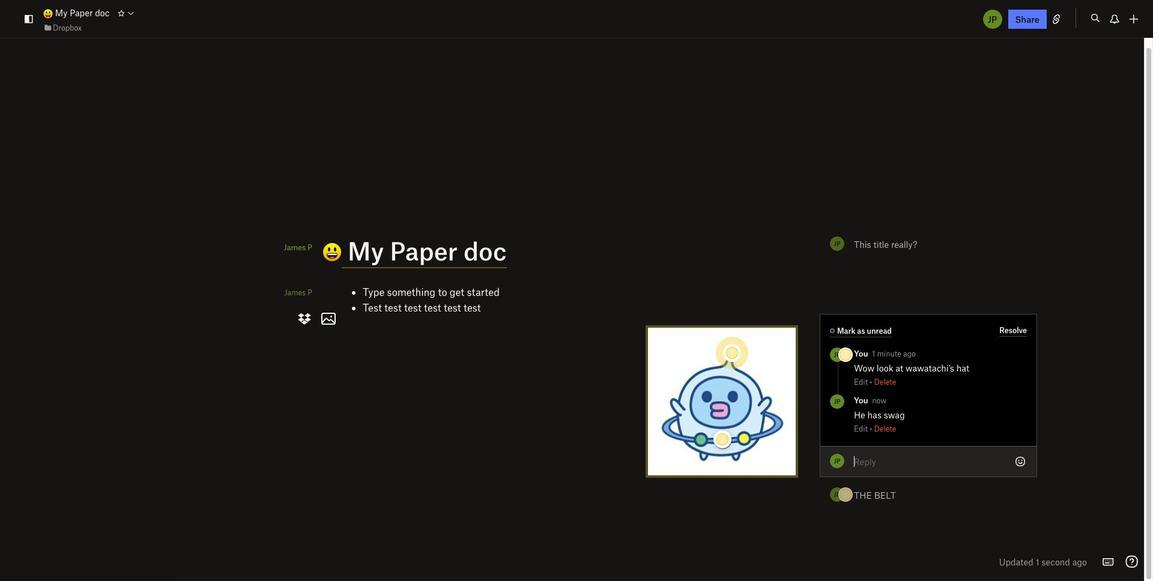Task type: vqa. For each thing, say whether or not it's contained in the screenshot.
'list item'
no



Task type: describe. For each thing, give the bounding box(es) containing it.
0 horizontal spatial doc
[[95, 7, 110, 18]]

started
[[467, 286, 500, 298]]

you for wow
[[854, 348, 868, 358]]

jp 2
[[834, 491, 848, 499]]

get
[[450, 286, 464, 298]]

test
[[363, 302, 382, 314]]

delete button for has
[[874, 424, 896, 433]]

• inside he has swag edit • delete
[[870, 424, 872, 433]]

my paper doc link
[[43, 6, 110, 19]]

annotation 1 element
[[723, 344, 741, 362]]

type
[[363, 286, 385, 298]]

jp left this
[[834, 240, 841, 247]]

user-uploaded image: wawatchi2.jpg image
[[648, 328, 796, 476]]

wow look at wawatachi's hat edit • delete
[[854, 362, 969, 387]]

4 test from the left
[[444, 302, 461, 314]]

minute
[[877, 349, 901, 358]]

the
[[854, 490, 872, 501]]

at
[[896, 362, 903, 373]]

mark as unread button
[[830, 325, 892, 337]]

type something to get started test test test test test test
[[363, 286, 500, 314]]

Comment Entry text field
[[854, 456, 1029, 468]]

something
[[387, 286, 436, 298]]

jp left now at right bottom
[[834, 397, 841, 405]]

my inside heading
[[348, 235, 384, 265]]

0 horizontal spatial my
[[55, 7, 68, 18]]

0 horizontal spatial ago
[[903, 349, 916, 358]]

delete inside wow look at wawatachi's hat edit • delete
[[874, 377, 896, 387]]

1 horizontal spatial ago
[[1073, 557, 1087, 568]]

he has swag edit • delete
[[854, 409, 905, 433]]

edit inside he has swag edit • delete
[[854, 424, 868, 433]]

resolve
[[1000, 326, 1027, 335]]

jp inside jp 1
[[834, 350, 841, 358]]

doc inside heading
[[464, 235, 507, 265]]

wow
[[854, 362, 875, 373]]

share button
[[1008, 9, 1047, 29]]

look
[[877, 362, 893, 373]]

0 horizontal spatial paper
[[70, 7, 93, 18]]

heading containing my paper doc
[[297, 235, 796, 268]]

delete inside he has swag edit • delete
[[874, 424, 896, 433]]

😃
[[297, 237, 321, 268]]

dropbox
[[53, 23, 82, 32]]

title
[[874, 239, 889, 250]]

now
[[872, 396, 887, 405]]



Task type: locate. For each thing, give the bounding box(es) containing it.
•
[[870, 377, 872, 387], [870, 424, 872, 433]]

1 horizontal spatial my
[[348, 235, 384, 265]]

0 vertical spatial doc
[[95, 7, 110, 18]]

test down something
[[404, 302, 421, 314]]

my up type at the left
[[348, 235, 384, 265]]

1
[[872, 349, 875, 358], [731, 349, 734, 357], [844, 350, 847, 359], [1036, 557, 1039, 568]]

1 vertical spatial edit button
[[854, 424, 868, 433]]

test
[[384, 302, 402, 314], [404, 302, 421, 314], [424, 302, 441, 314], [444, 302, 461, 314], [464, 302, 481, 314]]

ago right second
[[1073, 557, 1087, 568]]

paper inside heading
[[390, 235, 458, 265]]

swag
[[884, 409, 905, 420]]

really?
[[891, 239, 917, 250]]

1 you from the top
[[854, 348, 868, 358]]

1 edit from the top
[[854, 377, 868, 387]]

2 delete button from the top
[[874, 424, 896, 433]]

edit button
[[854, 377, 868, 387], [854, 424, 868, 433]]

delete button down look
[[874, 377, 896, 387]]

0 vertical spatial edit
[[854, 377, 868, 387]]

0 horizontal spatial 2
[[721, 435, 725, 444]]

2 you from the top
[[854, 395, 868, 405]]

hat
[[957, 362, 969, 373]]

2 edit from the top
[[854, 424, 868, 433]]

you up "wow"
[[854, 348, 868, 358]]

mark
[[837, 326, 856, 336]]

second
[[1042, 557, 1070, 568]]

heading
[[297, 235, 796, 268]]

delete
[[874, 377, 896, 387], [874, 424, 896, 433]]

paper
[[70, 7, 93, 18], [390, 235, 458, 265]]

1 edit button from the top
[[854, 377, 868, 387]]

2
[[721, 435, 725, 444], [844, 491, 848, 499]]

0 vertical spatial edit button
[[854, 377, 868, 387]]

jp up jp 2
[[834, 457, 841, 465]]

updated 1 second ago
[[999, 557, 1087, 568]]

you up he
[[854, 395, 868, 405]]

jp left the
[[834, 491, 841, 499]]

resolve button
[[1000, 324, 1027, 337]]

delete down swag
[[874, 424, 896, 433]]

delete down look
[[874, 377, 896, 387]]

jp 1
[[834, 350, 847, 359]]

• down "wow"
[[870, 377, 872, 387]]

my
[[55, 7, 68, 18], [348, 235, 384, 265]]

0 vertical spatial delete
[[874, 377, 896, 387]]

0 vertical spatial you
[[854, 348, 868, 358]]

you for he
[[854, 395, 868, 405]]

edit down "wow"
[[854, 377, 868, 387]]

unread
[[867, 326, 892, 336]]

• down has
[[870, 424, 872, 433]]

this
[[854, 239, 871, 250]]

as
[[857, 326, 865, 336]]

jp inside button
[[988, 14, 997, 24]]

1 vertical spatial paper
[[390, 235, 458, 265]]

1 vertical spatial delete button
[[874, 424, 896, 433]]

my paper doc up "dropbox"
[[53, 7, 110, 18]]

0 vertical spatial ago
[[903, 349, 916, 358]]

my paper doc up something
[[342, 235, 507, 265]]

• inside wow look at wawatachi's hat edit • delete
[[870, 377, 872, 387]]

my right grinning face with big eyes image
[[55, 7, 68, 18]]

share
[[1015, 14, 1040, 24]]

1 horizontal spatial 2
[[844, 491, 848, 499]]

5 test from the left
[[464, 302, 481, 314]]

1 vertical spatial ago
[[1073, 557, 1087, 568]]

delete button for look
[[874, 377, 896, 387]]

jp inside jp 2
[[834, 491, 841, 499]]

edit down he
[[854, 424, 868, 433]]

1 delete from the top
[[874, 377, 896, 387]]

0 horizontal spatial my paper doc
[[53, 7, 110, 18]]

edit button down he
[[854, 424, 868, 433]]

1 vertical spatial 2
[[844, 491, 848, 499]]

paper up "dropbox"
[[70, 7, 93, 18]]

2 edit button from the top
[[854, 424, 868, 433]]

jp
[[988, 14, 997, 24], [834, 240, 841, 247], [834, 350, 841, 358], [834, 397, 841, 405], [834, 457, 841, 465], [834, 491, 841, 499]]

1 vertical spatial you
[[854, 395, 868, 405]]

mark as unread
[[837, 326, 892, 336]]

edit inside wow look at wawatachi's hat edit • delete
[[854, 377, 868, 387]]

1 minute ago link
[[872, 349, 916, 358]]

1 vertical spatial my paper doc
[[342, 235, 507, 265]]

add dropbox files image
[[295, 309, 314, 329]]

belt
[[874, 490, 896, 501]]

0 vertical spatial delete button
[[874, 377, 896, 387]]

the belt
[[854, 490, 896, 501]]

jp down "mark"
[[834, 350, 841, 358]]

doc right grinning face with big eyes image
[[95, 7, 110, 18]]

delete button down swag
[[874, 424, 896, 433]]

doc
[[95, 7, 110, 18], [464, 235, 507, 265]]

my paper doc inside heading
[[342, 235, 507, 265]]

2 test from the left
[[404, 302, 421, 314]]

paper up something
[[390, 235, 458, 265]]

test down to
[[424, 302, 441, 314]]

1 horizontal spatial paper
[[390, 235, 458, 265]]

edit
[[854, 377, 868, 387], [854, 424, 868, 433]]

1 horizontal spatial doc
[[464, 235, 507, 265]]

wawatachi's
[[906, 362, 954, 373]]

1 vertical spatial doc
[[464, 235, 507, 265]]

0 vertical spatial 2
[[721, 435, 725, 444]]

my paper doc
[[53, 7, 110, 18], [342, 235, 507, 265]]

0 vertical spatial paper
[[70, 7, 93, 18]]

2 delete from the top
[[874, 424, 896, 433]]

1 test from the left
[[384, 302, 402, 314]]

delete button
[[874, 377, 896, 387], [874, 424, 896, 433]]

1 vertical spatial edit
[[854, 424, 868, 433]]

0 vertical spatial •
[[870, 377, 872, 387]]

0 vertical spatial my paper doc
[[53, 7, 110, 18]]

test down started
[[464, 302, 481, 314]]

grinning face with big eyes image
[[43, 9, 53, 18]]

edit button for he
[[854, 424, 868, 433]]

1 vertical spatial •
[[870, 424, 872, 433]]

edit button down "wow"
[[854, 377, 868, 387]]

annotation 2 element
[[714, 431, 732, 449]]

1 • from the top
[[870, 377, 872, 387]]

1 minute ago
[[872, 349, 916, 358]]

updated
[[999, 557, 1034, 568]]

ago
[[903, 349, 916, 358], [1073, 557, 1087, 568]]

doc up started
[[464, 235, 507, 265]]

3 test from the left
[[424, 302, 441, 314]]

he
[[854, 409, 865, 420]]

1 delete button from the top
[[874, 377, 896, 387]]

jp button
[[982, 8, 1003, 30]]

test down 'get'
[[444, 302, 461, 314]]

ago up at
[[903, 349, 916, 358]]

test right test
[[384, 302, 402, 314]]

2 inside 'element'
[[721, 435, 725, 444]]

to
[[438, 286, 447, 298]]

0 vertical spatial my
[[55, 7, 68, 18]]

edit button for wow
[[854, 377, 868, 387]]

1 vertical spatial my
[[348, 235, 384, 265]]

you
[[854, 348, 868, 358], [854, 395, 868, 405]]

2 • from the top
[[870, 424, 872, 433]]

has
[[868, 409, 882, 420]]

jp left the share
[[988, 14, 997, 24]]

this title really?
[[854, 239, 917, 250]]

1 vertical spatial delete
[[874, 424, 896, 433]]

dropbox link
[[43, 21, 82, 34]]

1 horizontal spatial my paper doc
[[342, 235, 507, 265]]

now link
[[872, 396, 887, 405]]



